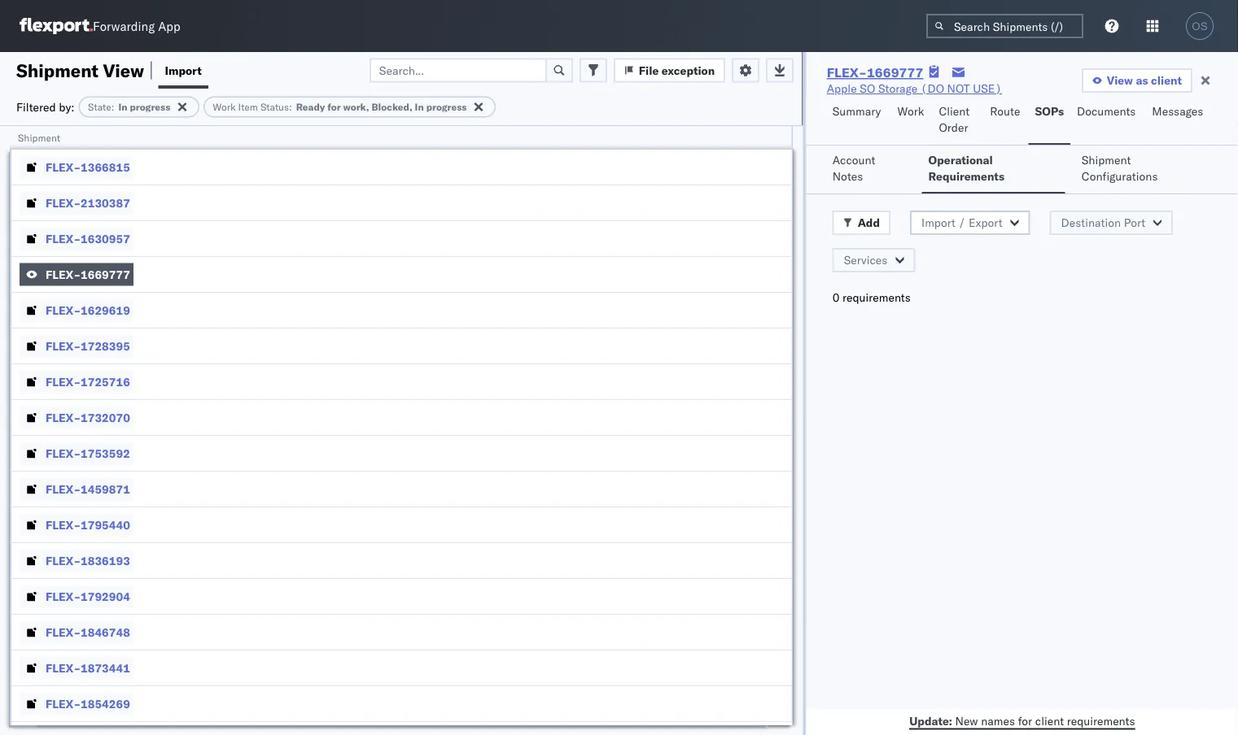 Task type: locate. For each thing, give the bounding box(es) containing it.
client right names
[[1035, 714, 1064, 728]]

forwarding app
[[93, 18, 180, 34]]

1 progress from the left
[[130, 101, 170, 113]]

0 vertical spatial import
[[165, 63, 202, 77]]

flex- inside flex-1669777 'button'
[[46, 267, 81, 282]]

flex- inside flex-1753592 button
[[46, 446, 81, 461]]

flex- down flex-1753592 button in the left bottom of the page
[[46, 482, 81, 497]]

flex- inside flex-1873441 "button"
[[46, 661, 81, 676]]

apple so storage (do not use) link
[[827, 81, 1002, 97]]

2130387
[[81, 196, 130, 210]]

client inside button
[[1151, 73, 1182, 87]]

1669777
[[867, 64, 923, 81], [81, 267, 130, 282]]

order
[[939, 120, 968, 135]]

0 horizontal spatial client
[[1035, 714, 1064, 728]]

work button
[[891, 97, 932, 145]]

destination port button
[[1050, 211, 1173, 235]]

1 vertical spatial flex-1669777
[[46, 267, 130, 282]]

progress down import button
[[130, 101, 170, 113]]

operational
[[928, 153, 993, 167]]

in right state
[[118, 101, 127, 113]]

1 horizontal spatial client
[[1151, 73, 1182, 87]]

flex- inside flex-1725716 button
[[46, 375, 81, 389]]

flex- for flex-1873441 "button"
[[46, 661, 81, 676]]

flex-1669777 button
[[20, 263, 133, 286]]

flex-1854269 button
[[20, 693, 133, 716]]

1846748
[[81, 626, 130, 640]]

flex-1669777
[[827, 64, 923, 81], [46, 267, 130, 282]]

flex- down flex-1792904 button at bottom
[[46, 626, 81, 640]]

view up state : in progress
[[103, 59, 144, 81]]

0 horizontal spatial flex-1669777
[[46, 267, 130, 282]]

0 horizontal spatial requirements
[[842, 291, 911, 305]]

1669777 up storage
[[867, 64, 923, 81]]

flex- down flex-1728395 button
[[46, 375, 81, 389]]

os button
[[1181, 7, 1218, 45]]

0 vertical spatial client
[[1151, 73, 1182, 87]]

flex- down flex-1629619 button
[[46, 339, 81, 353]]

for left work,
[[327, 101, 341, 113]]

flex- inside flex-1366815 button
[[46, 160, 81, 174]]

file exception button
[[614, 58, 725, 83], [614, 58, 725, 83]]

forwarding app link
[[20, 18, 180, 34]]

flex-
[[827, 64, 867, 81], [46, 160, 81, 174], [46, 196, 81, 210], [46, 232, 81, 246], [46, 267, 81, 282], [46, 303, 81, 317], [46, 339, 81, 353], [46, 375, 81, 389], [46, 411, 81, 425], [46, 446, 81, 461], [46, 482, 81, 497], [46, 518, 81, 532], [46, 554, 81, 568], [46, 590, 81, 604], [46, 626, 81, 640], [46, 661, 81, 676], [46, 697, 81, 711]]

0 horizontal spatial view
[[103, 59, 144, 81]]

flex- down flex-2130387 button in the left top of the page
[[46, 232, 81, 246]]

flex- down 'flex-1630957' button
[[46, 267, 81, 282]]

1 vertical spatial shipment
[[18, 131, 60, 144]]

flex-1669777 link
[[827, 64, 923, 81]]

1 horizontal spatial 1669777
[[867, 64, 923, 81]]

import left /
[[921, 216, 956, 230]]

1630957
[[81, 232, 130, 246]]

shipment down the filtered
[[18, 131, 60, 144]]

services button
[[832, 248, 915, 273]]

flex-1630957
[[46, 232, 130, 246]]

shipment inside shipment button
[[18, 131, 60, 144]]

1 vertical spatial 1669777
[[81, 267, 130, 282]]

flex- for flex-1629619 button
[[46, 303, 81, 317]]

shipment for shipment view
[[16, 59, 99, 81]]

in
[[118, 101, 127, 113], [415, 101, 424, 113]]

1 horizontal spatial view
[[1107, 73, 1133, 87]]

flex- inside flex-2130387 button
[[46, 196, 81, 210]]

import down the "app"
[[165, 63, 202, 77]]

1725716
[[81, 375, 130, 389]]

progress down search... text field
[[426, 101, 467, 113]]

flex-1629619 button
[[20, 299, 133, 322]]

flex- down flex-1873441 "button"
[[46, 697, 81, 711]]

flex- for flex-1854269 button
[[46, 697, 81, 711]]

shipment configurations
[[1081, 153, 1158, 184]]

services
[[844, 253, 887, 267]]

1 horizontal spatial in
[[415, 101, 424, 113]]

summary
[[832, 104, 881, 118]]

app
[[158, 18, 180, 34]]

0 vertical spatial shipment
[[16, 59, 99, 81]]

flex- inside flex-1629619 button
[[46, 303, 81, 317]]

1795440
[[81, 518, 130, 532]]

file
[[639, 63, 659, 77]]

1 vertical spatial for
[[1018, 714, 1032, 728]]

import
[[165, 63, 202, 77], [921, 216, 956, 230]]

0 vertical spatial 1669777
[[867, 64, 923, 81]]

client right as
[[1151, 73, 1182, 87]]

file exception
[[639, 63, 715, 77]]

flex- down flex-1725716 button
[[46, 411, 81, 425]]

flex- up flex-2130387 button in the left top of the page
[[46, 160, 81, 174]]

in right blocked,
[[415, 101, 424, 113]]

flex- inside flex-1459871 button
[[46, 482, 81, 497]]

1669777 up 1629619
[[81, 267, 130, 282]]

flex- down "flex-1732070" button
[[46, 446, 81, 461]]

operational requirements button
[[922, 146, 1065, 194]]

0 horizontal spatial for
[[327, 101, 341, 113]]

0 vertical spatial flex-1669777
[[827, 64, 923, 81]]

shipment configurations button
[[1075, 146, 1212, 194]]

flex-1669777 down flex-1630957
[[46, 267, 130, 282]]

0 horizontal spatial work
[[213, 101, 236, 113]]

flex- inside flex-1728395 button
[[46, 339, 81, 353]]

flex- down flex-1836193 'button'
[[46, 590, 81, 604]]

2 vertical spatial shipment
[[1081, 153, 1131, 167]]

names
[[981, 714, 1015, 728]]

0 horizontal spatial progress
[[130, 101, 170, 113]]

flex- for 'flex-1630957' button
[[46, 232, 81, 246]]

destination port
[[1061, 216, 1145, 230]]

flex-1725716 button
[[20, 371, 133, 394]]

flex- down flex-1669777 'button'
[[46, 303, 81, 317]]

flex- down the flex-1846748 button
[[46, 661, 81, 676]]

1629619
[[81, 303, 130, 317]]

use)
[[973, 81, 1002, 96]]

1 vertical spatial import
[[921, 216, 956, 230]]

client order
[[939, 104, 970, 135]]

blocked,
[[372, 101, 412, 113]]

route button
[[983, 97, 1028, 145]]

flex- down flex-1366815 button
[[46, 196, 81, 210]]

Search... text field
[[369, 58, 547, 83]]

work inside work "button"
[[897, 104, 924, 118]]

1 horizontal spatial :
[[289, 101, 292, 113]]

requirements
[[928, 169, 1004, 184]]

1 horizontal spatial requirements
[[1067, 714, 1135, 728]]

flex-1854269
[[46, 697, 130, 711]]

1 horizontal spatial work
[[897, 104, 924, 118]]

filtered
[[16, 100, 56, 114]]

1 vertical spatial client
[[1035, 714, 1064, 728]]

view
[[103, 59, 144, 81], [1107, 73, 1133, 87]]

flex- down the flex-1795440 button
[[46, 554, 81, 568]]

flex-1846748
[[46, 626, 130, 640]]

flex-1753592
[[46, 446, 130, 461]]

flex-1366815
[[46, 160, 130, 174]]

0 horizontal spatial :
[[111, 101, 114, 113]]

flex-1630957 button
[[20, 227, 133, 250]]

1 horizontal spatial import
[[921, 216, 956, 230]]

flex- inside 'flex-1630957' button
[[46, 232, 81, 246]]

1753592
[[81, 446, 130, 461]]

1669777 inside flex-1669777 'button'
[[81, 267, 130, 282]]

: left 'ready'
[[289, 101, 292, 113]]

shipment up 'by:'
[[16, 59, 99, 81]]

Search Shipments (/) text field
[[926, 14, 1083, 38]]

work down apple so storage (do not use) link
[[897, 104, 924, 118]]

flex- down flex-1459871 button
[[46, 518, 81, 532]]

port
[[1124, 216, 1145, 230]]

flex-1669777 up so
[[827, 64, 923, 81]]

0 horizontal spatial import
[[165, 63, 202, 77]]

flex- inside flex-1792904 button
[[46, 590, 81, 604]]

work left item
[[213, 101, 236, 113]]

1 horizontal spatial progress
[[426, 101, 467, 113]]

client order button
[[932, 97, 983, 145]]

flex-1732070 button
[[20, 407, 133, 429]]

flex- inside flex-1836193 'button'
[[46, 554, 81, 568]]

flex-2130387 button
[[20, 192, 133, 214]]

view left as
[[1107, 73, 1133, 87]]

flex- inside flex-1854269 button
[[46, 697, 81, 711]]

flex- inside "flex-1732070" button
[[46, 411, 81, 425]]

1 horizontal spatial flex-1669777
[[827, 64, 923, 81]]

shipment up configurations
[[1081, 153, 1131, 167]]

0 horizontal spatial in
[[118, 101, 127, 113]]

requirements
[[842, 291, 911, 305], [1067, 714, 1135, 728]]

0 horizontal spatial 1669777
[[81, 267, 130, 282]]

flex- for flex-1669777 'button'
[[46, 267, 81, 282]]

:
[[111, 101, 114, 113], [289, 101, 292, 113]]

for right names
[[1018, 714, 1032, 728]]

: right 'by:'
[[111, 101, 114, 113]]

flex-1795440 button
[[20, 514, 133, 537]]

so
[[860, 81, 875, 96]]

shipment inside shipment configurations
[[1081, 153, 1131, 167]]

flex-2130387
[[46, 196, 130, 210]]



Task type: describe. For each thing, give the bounding box(es) containing it.
flex-1725716
[[46, 375, 130, 389]]

work for work
[[897, 104, 924, 118]]

flex- for "flex-1732070" button
[[46, 411, 81, 425]]

flex- for the flex-1795440 button
[[46, 518, 81, 532]]

apple so storage (do not use)
[[827, 81, 1002, 96]]

work for work item status : ready for work, blocked, in progress
[[213, 101, 236, 113]]

forwarding
[[93, 18, 155, 34]]

view as client
[[1107, 73, 1182, 87]]

documents button
[[1070, 97, 1146, 145]]

filtered by:
[[16, 100, 75, 114]]

add button
[[832, 211, 890, 235]]

flex-1836193 button
[[20, 550, 133, 573]]

flex- for flex-1728395 button
[[46, 339, 81, 353]]

flex-1732070
[[46, 411, 130, 425]]

2 in from the left
[[415, 101, 424, 113]]

flex-1792904 button
[[20, 586, 133, 608]]

flexport. image
[[20, 18, 93, 34]]

flex-1629619
[[46, 303, 130, 317]]

as
[[1136, 73, 1148, 87]]

import / export button
[[910, 211, 1030, 235]]

shipment view
[[16, 59, 144, 81]]

state : in progress
[[88, 101, 170, 113]]

by:
[[59, 100, 75, 114]]

messages button
[[1146, 97, 1212, 145]]

flex-1728395 button
[[20, 335, 133, 358]]

import for import
[[165, 63, 202, 77]]

/
[[959, 216, 966, 230]]

flex- for flex-1792904 button at bottom
[[46, 590, 81, 604]]

apple
[[827, 81, 857, 96]]

os
[[1192, 20, 1208, 32]]

account notes
[[832, 153, 875, 184]]

1836193
[[81, 554, 130, 568]]

1 vertical spatial requirements
[[1067, 714, 1135, 728]]

account
[[832, 153, 875, 167]]

operational requirements
[[928, 153, 1004, 184]]

shipment button
[[10, 128, 775, 144]]

work,
[[343, 101, 369, 113]]

not
[[947, 81, 970, 96]]

flex-1846748 button
[[20, 621, 133, 644]]

0 vertical spatial for
[[327, 101, 341, 113]]

sops button
[[1028, 97, 1070, 145]]

client
[[939, 104, 970, 118]]

1459871
[[81, 482, 130, 497]]

item
[[238, 101, 258, 113]]

0 requirements
[[832, 291, 911, 305]]

flex- for flex-1725716 button
[[46, 375, 81, 389]]

view inside button
[[1107, 73, 1133, 87]]

sops
[[1035, 104, 1064, 118]]

configurations
[[1081, 169, 1158, 184]]

flex-1873441
[[46, 661, 130, 676]]

messages
[[1152, 104, 1203, 118]]

flex-1459871
[[46, 482, 130, 497]]

flex-1459871 button
[[20, 478, 133, 501]]

1728395
[[81, 339, 130, 353]]

shipment for shipment configurations
[[1081, 153, 1131, 167]]

flex-1792904
[[46, 590, 130, 604]]

documents
[[1077, 104, 1136, 118]]

1 : from the left
[[111, 101, 114, 113]]

flex-1366815 button
[[20, 156, 133, 179]]

add
[[858, 216, 880, 230]]

status
[[260, 101, 289, 113]]

1 in from the left
[[118, 101, 127, 113]]

flex- for flex-1753592 button in the left bottom of the page
[[46, 446, 81, 461]]

0
[[832, 291, 839, 305]]

flex-1669777 inside flex-1669777 'button'
[[46, 267, 130, 282]]

(do
[[921, 81, 944, 96]]

flex- for flex-1366815 button
[[46, 160, 81, 174]]

flex-1836193
[[46, 554, 130, 568]]

import button
[[158, 52, 208, 89]]

export
[[969, 216, 1002, 230]]

flex-1753592 button
[[20, 442, 133, 465]]

ready
[[296, 101, 325, 113]]

2 progress from the left
[[426, 101, 467, 113]]

destination
[[1061, 216, 1121, 230]]

flex-1873441 button
[[20, 657, 133, 680]]

flex- for flex-1836193 'button'
[[46, 554, 81, 568]]

notes
[[832, 169, 863, 184]]

shipment for shipment
[[18, 131, 60, 144]]

work item status : ready for work, blocked, in progress
[[213, 101, 467, 113]]

flex- for the flex-1846748 button
[[46, 626, 81, 640]]

storage
[[878, 81, 918, 96]]

1 horizontal spatial for
[[1018, 714, 1032, 728]]

flex- for flex-1459871 button
[[46, 482, 81, 497]]

state
[[88, 101, 111, 113]]

flex- for flex-2130387 button in the left top of the page
[[46, 196, 81, 210]]

new
[[955, 714, 978, 728]]

0 vertical spatial requirements
[[842, 291, 911, 305]]

update: new names for client requirements
[[909, 714, 1135, 728]]

resize handle column header
[[772, 126, 792, 736]]

summary button
[[826, 97, 891, 145]]

flex-1795440
[[46, 518, 130, 532]]

route
[[990, 104, 1020, 118]]

import for import / export
[[921, 216, 956, 230]]

1366815
[[81, 160, 130, 174]]

flex-1728395
[[46, 339, 130, 353]]

2 : from the left
[[289, 101, 292, 113]]

account notes button
[[826, 146, 912, 194]]

1873441
[[81, 661, 130, 676]]

exception
[[662, 63, 715, 77]]

flex- up apple
[[827, 64, 867, 81]]



Task type: vqa. For each thing, say whether or not it's contained in the screenshot.
FLEX-1669777 inside the BUTTON
yes



